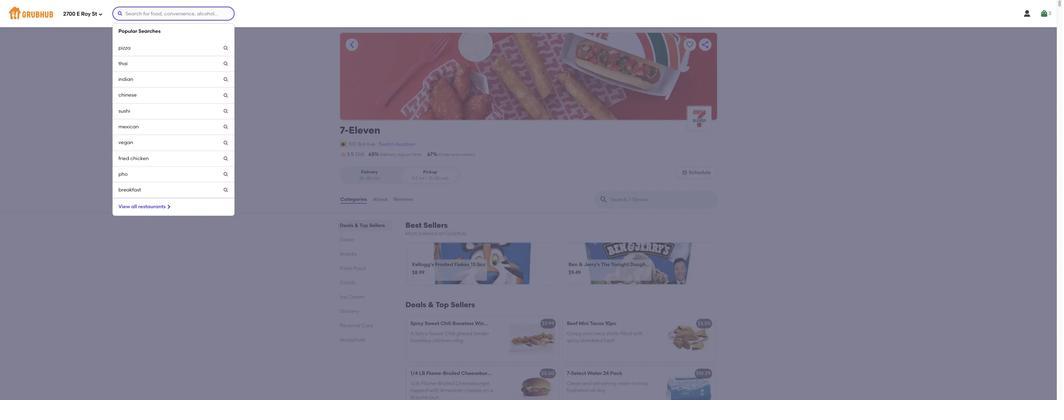 Task type: locate. For each thing, give the bounding box(es) containing it.
deals & top sellers
[[340, 223, 385, 229], [406, 301, 475, 310]]

& inside ben & jerry's the tonight dough... $9.49
[[579, 262, 583, 268]]

all right "view"
[[131, 204, 137, 210]]

personal care tab
[[340, 322, 389, 330]]

0 vertical spatial deals
[[340, 223, 354, 229]]

0 vertical spatial deals & top sellers
[[340, 223, 385, 229]]

option group
[[340, 167, 460, 184]]

switch location button
[[379, 141, 416, 148]]

shells
[[607, 331, 620, 337]]

1/4
[[411, 371, 418, 377]]

personal care
[[340, 323, 374, 329]]

flame- for lb
[[427, 371, 443, 377]]

delivery for 30–45
[[361, 170, 378, 175]]

0 vertical spatial with
[[633, 331, 643, 337]]

svg image
[[117, 11, 123, 16], [99, 12, 103, 16], [223, 61, 229, 67], [223, 77, 229, 83], [223, 93, 229, 98], [223, 109, 229, 114], [223, 156, 229, 162], [223, 172, 229, 178], [223, 188, 229, 193], [166, 204, 171, 210]]

2 min from the left
[[441, 176, 449, 181]]

top up spicy sweet chili boneless wings 8 count
[[436, 301, 449, 310]]

sellers up drinks tab
[[370, 223, 385, 229]]

1 horizontal spatial chicken
[[433, 338, 451, 344]]

0 horizontal spatial &
[[355, 223, 359, 229]]

chicken
[[130, 156, 149, 162], [433, 338, 451, 344]]

spicy up boneless
[[415, 331, 428, 337]]

all inside main navigation navigation
[[131, 204, 137, 210]]

7- up subscription pass image
[[340, 124, 349, 136]]

grubhub
[[446, 231, 467, 237]]

time
[[413, 152, 422, 157]]

1 horizontal spatial was
[[452, 152, 460, 157]]

spicy sweet chili boneless wings 8 count image
[[506, 317, 559, 362]]

share icon image
[[701, 41, 710, 49]]

spicy
[[567, 338, 579, 344]]

& right ben
[[579, 262, 583, 268]]

0 vertical spatial broiled
[[443, 371, 460, 377]]

chicken right the fried
[[130, 156, 149, 162]]

0 horizontal spatial min
[[372, 176, 380, 181]]

chili
[[441, 321, 452, 327], [445, 331, 455, 337]]

svg image for breakfast
[[223, 188, 229, 193]]

list box inside main navigation navigation
[[113, 23, 235, 216]]

1 horizontal spatial deals
[[406, 301, 427, 310]]

flame- inside ¼ lb flame-broiled cheeseburger, topped with american cheese on a brioche bun
[[422, 381, 438, 387]]

min right 30–45
[[372, 176, 380, 181]]

delivery down switch
[[380, 152, 397, 157]]

2 horizontal spatial on
[[483, 388, 489, 394]]

1 horizontal spatial all
[[590, 388, 596, 394]]

ice cream tab
[[340, 294, 389, 301]]

1 was from the left
[[398, 152, 406, 157]]

water
[[618, 381, 632, 387]]

dough...
[[630, 262, 650, 268]]

schedule
[[689, 170, 711, 176]]

0 horizontal spatial deals & top sellers
[[340, 223, 385, 229]]

lb
[[416, 381, 420, 387]]

0 horizontal spatial chicken
[[130, 156, 149, 162]]

1 vertical spatial &
[[579, 262, 583, 268]]

broiled
[[443, 371, 460, 377], [438, 381, 455, 387]]

categories button
[[340, 187, 368, 212]]

lb
[[419, 371, 425, 377]]

0 vertical spatial flame-
[[427, 371, 443, 377]]

sellers up ordered
[[424, 221, 448, 230]]

cheeseburger,
[[456, 381, 491, 387]]

0 vertical spatial &
[[355, 223, 359, 229]]

on right ordered
[[438, 231, 444, 237]]

topped
[[411, 388, 428, 394]]

1 vertical spatial all
[[590, 388, 596, 394]]

all left day. at the bottom right of page
[[590, 388, 596, 394]]

broiled inside ¼ lb flame-broiled cheeseburger, topped with american cheese on a brioche bun
[[438, 381, 455, 387]]

7- up clean
[[567, 371, 572, 377]]

svg image for sushi
[[223, 109, 229, 114]]

spicy
[[411, 321, 424, 327], [415, 331, 428, 337]]

1 horizontal spatial on
[[438, 231, 444, 237]]

was
[[398, 152, 406, 157], [452, 152, 460, 157]]

0 vertical spatial delivery
[[380, 152, 397, 157]]

7-select water 24 pack
[[567, 371, 623, 377]]

1 vertical spatial $3.00
[[542, 371, 555, 377]]

frosted
[[435, 262, 453, 268]]

1 vertical spatial on
[[438, 231, 444, 237]]

chili up a spicy sweet chili glazed tender boneless chicken wing
[[441, 321, 452, 327]]

drinks tab
[[340, 237, 389, 244]]

delivery up 30–45
[[361, 170, 378, 175]]

chili inside a spicy sweet chili glazed tender boneless chicken wing
[[445, 331, 455, 337]]

svg image inside schedule button
[[682, 170, 688, 176]]

2 list box from the left
[[113, 23, 235, 216]]

0 vertical spatial 7-
[[340, 124, 349, 136]]

1 vertical spatial sweet
[[429, 331, 444, 337]]

vegan
[[118, 140, 133, 146]]

fresh food
[[340, 266, 366, 272]]

grocery
[[340, 309, 359, 315]]

pizza
[[118, 45, 131, 51]]

deals & top sellers up drinks tab
[[340, 223, 385, 229]]

deals & top sellers up spicy sweet chili boneless wings 8 count
[[406, 301, 475, 310]]

min right 15–25
[[441, 176, 449, 181]]

min inside "pickup 2.2 mi • 15–25 min"
[[441, 176, 449, 181]]

1 vertical spatial spicy
[[415, 331, 428, 337]]

deals
[[340, 223, 354, 229], [406, 301, 427, 310]]

top
[[360, 223, 368, 229], [436, 301, 449, 310]]

main navigation navigation
[[0, 0, 1063, 401]]

deals up drinks at the bottom
[[340, 223, 354, 229]]

drinks
[[340, 237, 355, 243]]

1 vertical spatial flame-
[[422, 381, 438, 387]]

on inside ¼ lb flame-broiled cheeseburger, topped with american cheese on a brioche bun
[[483, 388, 489, 394]]

2 horizontal spatial &
[[579, 262, 583, 268]]

0 vertical spatial top
[[360, 223, 368, 229]]

0 horizontal spatial with
[[429, 388, 439, 394]]

0 horizontal spatial all
[[131, 204, 137, 210]]

•
[[426, 176, 427, 181]]

option group containing delivery 30–45 min
[[340, 167, 460, 184]]

stay
[[639, 381, 649, 387]]

with up the bun
[[429, 388, 439, 394]]

and
[[583, 381, 592, 387]]

1 horizontal spatial $3.00
[[698, 321, 711, 327]]

ice
[[340, 295, 347, 300]]

broiled up american
[[438, 381, 455, 387]]

clean and refreshing water to stay hydrated all day.
[[567, 381, 649, 394]]

0 horizontal spatial delivery
[[361, 170, 378, 175]]

1 horizontal spatial delivery
[[380, 152, 397, 157]]

1 min from the left
[[372, 176, 380, 181]]

svg image for chinese
[[223, 93, 229, 98]]

deals up a
[[406, 301, 427, 310]]

3rd
[[358, 141, 366, 147]]

1/4 lb flame-broiled cheeseburger image
[[506, 367, 559, 401]]

1/4 lb flame-broiled cheeseburger
[[411, 371, 496, 377]]

pho
[[118, 172, 128, 177]]

with
[[633, 331, 643, 337], [429, 388, 439, 394]]

pickup
[[423, 170, 437, 175]]

was right order
[[452, 152, 460, 157]]

2700 e roy st
[[63, 11, 97, 17]]

0 horizontal spatial $3.00
[[542, 371, 555, 377]]

popular searches
[[118, 28, 161, 34]]

0 vertical spatial chicken
[[130, 156, 149, 162]]

1 vertical spatial deals
[[406, 301, 427, 310]]

1 vertical spatial chicken
[[433, 338, 451, 344]]

0 vertical spatial all
[[131, 204, 137, 210]]

chicken left wing
[[433, 338, 451, 344]]

0 horizontal spatial on
[[407, 152, 412, 157]]

1 vertical spatial chili
[[445, 331, 455, 337]]

on left time
[[407, 152, 412, 157]]

1 list box from the left
[[0, 23, 1063, 401]]

broiled for cheeseburger,
[[438, 381, 455, 387]]

svg image
[[1024, 9, 1032, 18], [1041, 9, 1049, 18], [223, 45, 229, 51], [223, 124, 229, 130], [223, 140, 229, 146], [682, 170, 688, 176]]

a
[[411, 331, 414, 337]]

1 vertical spatial with
[[429, 388, 439, 394]]

sellers up boneless
[[451, 301, 475, 310]]

1 vertical spatial deals & top sellers
[[406, 301, 475, 310]]

deals inside deals & top sellers tab
[[340, 223, 354, 229]]

$3.00
[[698, 321, 711, 327], [542, 371, 555, 377]]

bun
[[430, 395, 439, 401]]

was for 63
[[398, 152, 406, 157]]

0 horizontal spatial was
[[398, 152, 406, 157]]

categories
[[340, 197, 367, 203]]

pack
[[611, 371, 623, 377]]

1 vertical spatial 7-
[[567, 371, 572, 377]]

3.5
[[347, 152, 354, 158]]

0 vertical spatial spicy
[[411, 321, 424, 327]]

fresh food tab
[[340, 265, 389, 273]]

broiled up ¼ lb flame-broiled cheeseburger, topped with american cheese on a brioche bun
[[443, 371, 460, 377]]

order was correct
[[439, 152, 476, 157]]

1 horizontal spatial &
[[428, 301, 434, 310]]

svg image for fried chicken
[[223, 156, 229, 162]]

0 horizontal spatial top
[[360, 223, 368, 229]]

chili up wing
[[445, 331, 455, 337]]

1 horizontal spatial top
[[436, 301, 449, 310]]

save this restaurant button
[[684, 38, 696, 51]]

1 horizontal spatial 7-
[[567, 371, 572, 377]]

a
[[490, 388, 493, 394]]

the
[[601, 262, 610, 268]]

cheeseburger
[[462, 371, 496, 377]]

$8.99
[[412, 270, 425, 276]]

count
[[495, 321, 509, 327]]

delivery was on time
[[380, 152, 422, 157]]

1 horizontal spatial with
[[633, 331, 643, 337]]

list box
[[0, 23, 1063, 401], [113, 23, 235, 216]]

caret left icon image
[[348, 41, 356, 49]]

0 horizontal spatial deals
[[340, 223, 354, 229]]

was down location
[[398, 152, 406, 157]]

2 vertical spatial on
[[483, 388, 489, 394]]

top inside tab
[[360, 223, 368, 229]]

7-eleven logo image
[[687, 106, 712, 131]]

st
[[92, 11, 97, 17]]

about
[[373, 197, 388, 203]]

all
[[131, 204, 137, 210], [590, 388, 596, 394]]

all inside clean and refreshing water to stay hydrated all day.
[[590, 388, 596, 394]]

0 vertical spatial $3.00
[[698, 321, 711, 327]]

0 horizontal spatial 7-
[[340, 124, 349, 136]]

1 horizontal spatial min
[[441, 176, 449, 181]]

breakfast
[[118, 187, 141, 193]]

flame-
[[427, 371, 443, 377], [422, 381, 438, 387]]

2.2
[[412, 176, 418, 181]]

2 was from the left
[[452, 152, 460, 157]]

flame- right 'lb'
[[427, 371, 443, 377]]

spicy up a
[[411, 321, 424, 327]]

top up drinks tab
[[360, 223, 368, 229]]

min
[[372, 176, 380, 181], [441, 176, 449, 181]]

& inside tab
[[355, 223, 359, 229]]

on inside best sellers most ordered on grubhub
[[438, 231, 444, 237]]

& up spicy sweet chili boneless wings 8 count
[[428, 301, 434, 310]]

1 vertical spatial delivery
[[361, 170, 378, 175]]

0 horizontal spatial sellers
[[370, 223, 385, 229]]

on left a
[[483, 388, 489, 394]]

& up drinks tab
[[355, 223, 359, 229]]

broiled for cheeseburger
[[443, 371, 460, 377]]

7-
[[340, 124, 349, 136], [567, 371, 572, 377]]

flame- right lb
[[422, 381, 438, 387]]

2 horizontal spatial sellers
[[451, 301, 475, 310]]

1 horizontal spatial sellers
[[424, 221, 448, 230]]

delivery inside delivery 30–45 min
[[361, 170, 378, 175]]

1 vertical spatial broiled
[[438, 381, 455, 387]]

with right filled
[[633, 331, 643, 337]]



Task type: vqa. For each thing, say whether or not it's contained in the screenshot.
the topmost $3.00
yes



Task type: describe. For each thing, give the bounding box(es) containing it.
delivery for was
[[380, 152, 397, 157]]

reviews
[[394, 197, 413, 203]]

15–25
[[429, 176, 440, 181]]

beef
[[567, 321, 578, 327]]

0 vertical spatial chili
[[441, 321, 452, 327]]

3 button
[[1041, 7, 1052, 20]]

best
[[406, 221, 422, 230]]

brioche
[[411, 395, 429, 401]]

10pc
[[606, 321, 617, 327]]

810 3rd ave button
[[349, 141, 376, 148]]

crispy
[[567, 331, 582, 337]]

svg image for thai
[[223, 61, 229, 67]]

correct
[[461, 152, 476, 157]]

beef mini tacos 10pc
[[567, 321, 617, 327]]

best sellers most ordered on grubhub
[[406, 221, 467, 237]]

7-select water 24 pack image
[[663, 367, 715, 401]]

food
[[354, 266, 366, 272]]

save this restaurant image
[[686, 41, 694, 49]]

about button
[[373, 187, 388, 212]]

$3.00 for ¼ lb flame-broiled cheeseburger, topped with american cheese on a brioche bun
[[542, 371, 555, 377]]

chinese
[[118, 92, 137, 98]]

svg image for pho
[[223, 172, 229, 178]]

2 vertical spatial &
[[428, 301, 434, 310]]

deals & top sellers inside tab
[[340, 223, 385, 229]]

location
[[396, 141, 415, 147]]

mini
[[579, 321, 589, 327]]

ave
[[367, 141, 375, 147]]

order
[[439, 152, 451, 157]]

boneless
[[411, 338, 432, 344]]

24
[[604, 371, 609, 377]]

0 vertical spatial sweet
[[425, 321, 440, 327]]

household tab
[[340, 337, 389, 344]]

most
[[406, 231, 417, 237]]

svg image inside 3 button
[[1041, 9, 1049, 18]]

grocery tab
[[340, 308, 389, 315]]

67
[[428, 152, 433, 158]]

7-eleven
[[340, 124, 381, 136]]

star icon image
[[340, 151, 347, 158]]

svg image for indian
[[223, 77, 229, 83]]

7- for eleven
[[340, 124, 349, 136]]

boneless
[[453, 321, 474, 327]]

ben
[[569, 262, 578, 268]]

spicy inside a spicy sweet chili glazed tender boneless chicken wing
[[415, 331, 428, 337]]

$3.99
[[542, 321, 555, 327]]

1 horizontal spatial deals & top sellers
[[406, 301, 475, 310]]

a spicy sweet chili glazed tender boneless chicken wing
[[411, 331, 489, 344]]

snacks
[[340, 252, 357, 257]]

wings
[[475, 321, 490, 327]]

(34)
[[355, 152, 365, 158]]

¼
[[411, 381, 415, 387]]

svg image for 2700 e roy st
[[99, 12, 103, 16]]

tacos
[[590, 321, 604, 327]]

¼ lb flame-broiled cheeseburger, topped with american cheese on a brioche bun
[[411, 381, 493, 401]]

with inside ¼ lb flame-broiled cheeseburger, topped with american cheese on a brioche bun
[[429, 388, 439, 394]]

flakes
[[455, 262, 470, 268]]

beef mini tacos 10pc image
[[663, 317, 715, 362]]

magnifying glass icon image
[[600, 196, 608, 204]]

care
[[362, 323, 374, 329]]

shredded
[[581, 338, 603, 344]]

sweet inside a spicy sweet chili glazed tender boneless chicken wing
[[429, 331, 444, 337]]

spicy sweet chili boneless wings 8 count
[[411, 321, 509, 327]]

1 vertical spatial top
[[436, 301, 449, 310]]

candy tab
[[340, 280, 389, 287]]

tonight
[[611, 262, 629, 268]]

2700
[[63, 11, 75, 17]]

mini
[[583, 331, 593, 337]]

day.
[[597, 388, 607, 394]]

tender
[[474, 331, 489, 337]]

chicken inside a spicy sweet chili glazed tender boneless chicken wing
[[433, 338, 451, 344]]

was for 67
[[452, 152, 460, 157]]

7- for select
[[567, 371, 572, 377]]

thai
[[118, 61, 128, 67]]

hydrated
[[567, 388, 589, 394]]

sellers inside tab
[[370, 223, 385, 229]]

switch
[[379, 141, 395, 147]]

$3.00 for crispy mini taco shells filled with spicy shredded beef.
[[698, 321, 711, 327]]

restaurants
[[138, 204, 166, 210]]

popular
[[118, 28, 137, 34]]

13.5oz
[[471, 262, 486, 268]]

pickup 2.2 mi • 15–25 min
[[412, 170, 449, 181]]

$9.49
[[569, 270, 581, 276]]

chicken inside list box
[[130, 156, 149, 162]]

view all restaurants
[[118, 204, 166, 210]]

0 vertical spatial on
[[407, 152, 412, 157]]

water
[[588, 371, 602, 377]]

reviews button
[[394, 187, 414, 212]]

with inside crispy mini taco shells filled with spicy shredded beef.
[[633, 331, 643, 337]]

min inside delivery 30–45 min
[[372, 176, 380, 181]]

30–45
[[359, 176, 371, 181]]

kellogg's
[[412, 262, 434, 268]]

8
[[491, 321, 494, 327]]

indian
[[118, 77, 133, 83]]

roy
[[81, 11, 91, 17]]

mexican
[[118, 124, 139, 130]]

filled
[[621, 331, 632, 337]]

deals & top sellers tab
[[340, 222, 389, 230]]

to
[[633, 381, 638, 387]]

Search for food, convenience, alcohol... search field
[[113, 7, 235, 21]]

sellers inside best sellers most ordered on grubhub
[[424, 221, 448, 230]]

$10.29
[[697, 371, 711, 377]]

810 3rd ave
[[349, 141, 375, 147]]

searches
[[138, 28, 161, 34]]

select
[[572, 371, 587, 377]]

subscription pass image
[[340, 142, 347, 147]]

eleven
[[349, 124, 381, 136]]

snacks tab
[[340, 251, 389, 258]]

flame- for lb
[[422, 381, 438, 387]]

delivery 30–45 min
[[359, 170, 380, 181]]

fresh
[[340, 266, 353, 272]]

household
[[340, 337, 365, 343]]

refreshing
[[593, 381, 617, 387]]

switch location
[[379, 141, 415, 147]]

ben & jerry's the tonight dough... $9.49
[[569, 262, 650, 276]]

crispy mini taco shells filled with spicy shredded beef.
[[567, 331, 643, 344]]

wing
[[452, 338, 464, 344]]

kellogg's frosted flakes 13.5oz $8.99
[[412, 262, 486, 276]]

taco
[[595, 331, 606, 337]]

ice cream
[[340, 295, 365, 300]]



